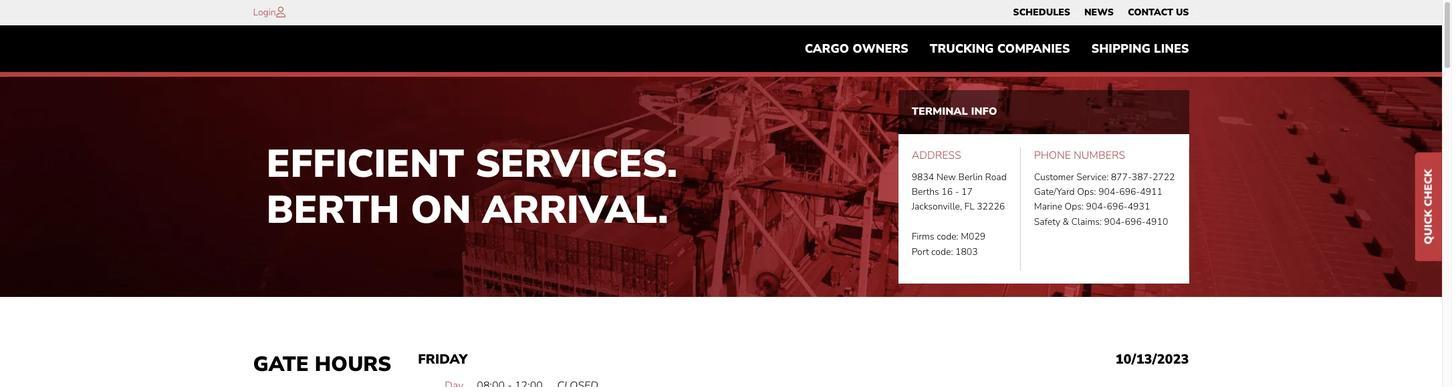 Task type: vqa. For each thing, say whether or not it's contained in the screenshot.
the bottommost 696-
yes



Task type: locate. For each thing, give the bounding box(es) containing it.
4931
[[1128, 201, 1150, 214]]

2 vertical spatial 904-
[[1104, 216, 1125, 229]]

customer
[[1034, 171, 1074, 184]]

cargo owners
[[805, 41, 909, 57]]

ops: down service:
[[1077, 186, 1096, 199]]

menu bar up "shipping"
[[1006, 3, 1196, 22]]

code:
[[937, 231, 959, 244], [932, 246, 953, 258]]

menu bar
[[1006, 3, 1196, 22], [794, 35, 1200, 62]]

claims:
[[1072, 216, 1102, 229]]

marine
[[1034, 201, 1063, 214]]

address
[[912, 148, 961, 163]]

877-
[[1111, 171, 1132, 184]]

1 vertical spatial 696-
[[1107, 201, 1128, 214]]

904- right claims:
[[1104, 216, 1125, 229]]

696-
[[1120, 186, 1140, 199], [1107, 201, 1128, 214], [1125, 216, 1146, 229]]

menu bar containing cargo owners
[[794, 35, 1200, 62]]

-
[[955, 186, 959, 199]]

ops: up the &
[[1065, 201, 1084, 214]]

trucking companies
[[930, 41, 1070, 57]]

0 vertical spatial 696-
[[1120, 186, 1140, 199]]

gate/yard
[[1034, 186, 1075, 199]]

phone
[[1034, 148, 1071, 163]]

code: up 1803
[[937, 231, 959, 244]]

4911
[[1140, 186, 1163, 199]]

new
[[937, 171, 956, 184]]

phone numbers
[[1034, 148, 1126, 163]]

menu bar containing schedules
[[1006, 3, 1196, 22]]

904- up claims:
[[1086, 201, 1107, 214]]

check
[[1422, 170, 1436, 207]]

contact
[[1128, 6, 1174, 19]]

0 vertical spatial menu bar
[[1006, 3, 1196, 22]]

info
[[971, 105, 997, 119]]

efficient services. berth on arrival.
[[266, 137, 678, 237]]

1 vertical spatial code:
[[932, 246, 953, 258]]

cargo
[[805, 41, 849, 57]]

32226
[[977, 201, 1005, 214]]

safety
[[1034, 216, 1061, 229]]

shipping lines
[[1092, 41, 1189, 57]]

1 vertical spatial menu bar
[[794, 35, 1200, 62]]

&
[[1063, 216, 1069, 229]]

ops:
[[1077, 186, 1096, 199], [1065, 201, 1084, 214]]

2722
[[1153, 171, 1175, 184]]

on
[[411, 184, 471, 237]]

2 vertical spatial 696-
[[1125, 216, 1146, 229]]

m029
[[961, 231, 986, 244]]

0 vertical spatial code:
[[937, 231, 959, 244]]

firms
[[912, 231, 935, 244]]

10/13/2023
[[1116, 351, 1189, 369]]

menu bar down schedules link
[[794, 35, 1200, 62]]

service:
[[1077, 171, 1109, 184]]

904- down 877-
[[1099, 186, 1120, 199]]

berth
[[266, 184, 400, 237]]

road
[[985, 171, 1007, 184]]

904-
[[1099, 186, 1120, 199], [1086, 201, 1107, 214], [1104, 216, 1125, 229]]

code: right port
[[932, 246, 953, 258]]

gate hours
[[253, 351, 391, 379]]



Task type: describe. For each thing, give the bounding box(es) containing it.
customer service: 877-387-2722 gate/yard ops: 904-696-4911 marine ops: 904-696-4931 safety & claims: 904-696-4910
[[1034, 171, 1175, 229]]

quick check link
[[1416, 153, 1442, 262]]

firms code:  m029 port code:  1803
[[912, 231, 986, 258]]

news link
[[1085, 3, 1114, 22]]

387-
[[1132, 171, 1153, 184]]

quick check
[[1422, 170, 1436, 245]]

shipping lines link
[[1081, 35, 1200, 62]]

numbers
[[1074, 148, 1126, 163]]

1 vertical spatial 904-
[[1086, 201, 1107, 214]]

hours
[[315, 351, 391, 379]]

us
[[1176, 6, 1189, 19]]

berlin
[[959, 171, 983, 184]]

companies
[[998, 41, 1070, 57]]

jacksonville,
[[912, 201, 962, 214]]

arrival.
[[483, 184, 669, 237]]

fl
[[965, 201, 975, 214]]

berths
[[912, 186, 939, 199]]

login
[[253, 6, 276, 19]]

news
[[1085, 6, 1114, 19]]

gate
[[253, 351, 309, 379]]

cargo owners link
[[794, 35, 919, 62]]

schedules link
[[1013, 3, 1071, 22]]

terminal
[[912, 105, 968, 119]]

4910
[[1146, 216, 1168, 229]]

login link
[[253, 6, 276, 19]]

shipping
[[1092, 41, 1151, 57]]

trucking
[[930, 41, 994, 57]]

lines
[[1154, 41, 1189, 57]]

trucking companies link
[[919, 35, 1081, 62]]

0 vertical spatial 904-
[[1099, 186, 1120, 199]]

17
[[962, 186, 973, 199]]

contact us link
[[1128, 3, 1189, 22]]

terminal info
[[912, 105, 997, 119]]

services.
[[475, 137, 678, 190]]

owners
[[853, 41, 909, 57]]

0 vertical spatial ops:
[[1077, 186, 1096, 199]]

friday
[[418, 351, 468, 369]]

9834 new berlin road berths 16 - 17 jacksonville, fl 32226
[[912, 171, 1007, 214]]

16
[[942, 186, 953, 199]]

9834
[[912, 171, 934, 184]]

1 vertical spatial ops:
[[1065, 201, 1084, 214]]

port
[[912, 246, 929, 258]]

contact us
[[1128, 6, 1189, 19]]

user image
[[276, 7, 285, 17]]

schedules
[[1013, 6, 1071, 19]]

efficient
[[266, 137, 464, 190]]

quick
[[1422, 210, 1436, 245]]

1803
[[956, 246, 978, 258]]



